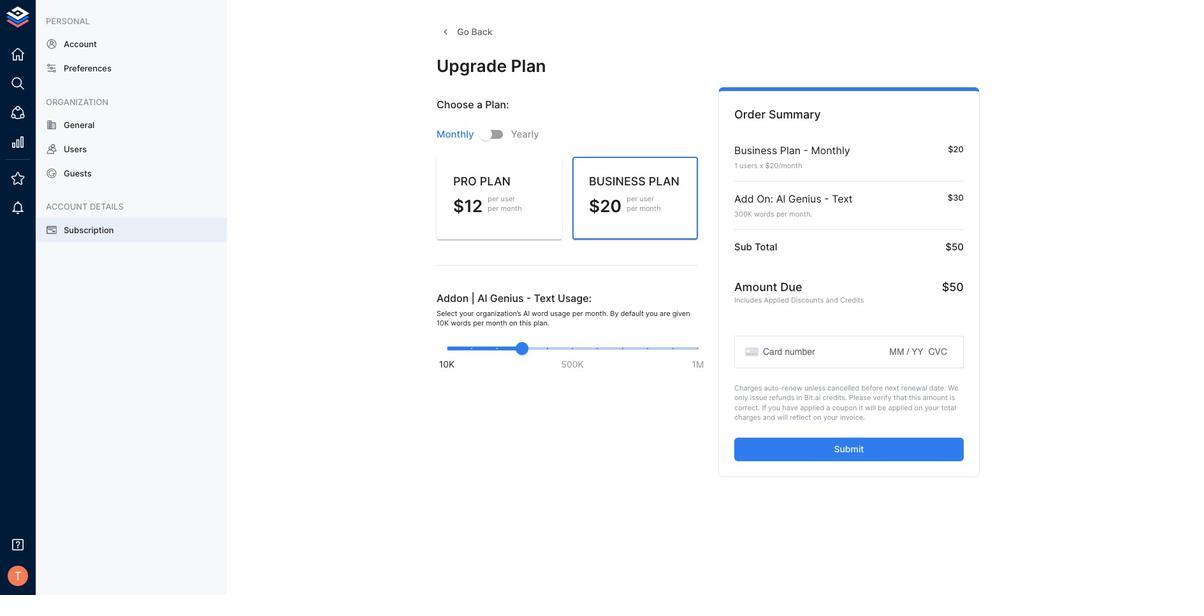 Task type: locate. For each thing, give the bounding box(es) containing it.
user down pro plan
[[501, 195, 515, 203]]

2 applied from the left
[[889, 403, 913, 412]]

on
[[509, 319, 518, 328], [915, 403, 923, 412], [814, 413, 822, 422]]

genius for |
[[490, 292, 524, 305]]

will right it
[[866, 403, 876, 412]]

al for |
[[478, 292, 488, 305]]

business plan - monthly 1 users x $ 20 /month
[[735, 144, 851, 170]]

account
[[46, 202, 88, 212]]

1 horizontal spatial on
[[814, 413, 822, 422]]

month
[[501, 204, 522, 213], [640, 204, 661, 213], [486, 319, 507, 328]]

month. inside add on: al genius - text 300k words per month.
[[790, 210, 813, 219]]

plan inside "business plan - monthly 1 users x $ 20 /month"
[[780, 144, 801, 157]]

renewal
[[902, 384, 928, 393]]

1
[[735, 161, 738, 170]]

user inside $ 12 per user per month
[[501, 195, 515, 203]]

0 vertical spatial on
[[509, 319, 518, 328]]

1 vertical spatial your
[[925, 403, 940, 412]]

1 horizontal spatial plan
[[649, 175, 680, 188]]

text inside addon | al genius - text usage: select your organization's al word usage per month. by default you are given 10k words per month on this plan.
[[534, 292, 555, 305]]

1 vertical spatial month.
[[585, 309, 609, 318]]

plan right upgrade in the left of the page
[[511, 55, 546, 76]]

al right on:
[[777, 193, 786, 205]]

0 vertical spatial al
[[777, 193, 786, 205]]

al for on:
[[777, 193, 786, 205]]

submit
[[834, 444, 865, 455]]

account
[[64, 39, 97, 49]]

1 horizontal spatial words
[[754, 210, 775, 219]]

month for 20
[[640, 204, 661, 213]]

0 horizontal spatial user
[[501, 195, 515, 203]]

words down select
[[451, 319, 471, 328]]

1 horizontal spatial plan
[[780, 144, 801, 157]]

credits.
[[823, 394, 848, 403]]

0 horizontal spatial will
[[778, 413, 788, 422]]

on right reflect
[[814, 413, 822, 422]]

go back button
[[437, 20, 498, 44]]

0 vertical spatial plan
[[511, 55, 546, 76]]

and down if
[[763, 413, 776, 422]]

$
[[766, 161, 770, 170], [453, 196, 464, 216], [589, 196, 600, 216]]

plan up $ 12 per user per month
[[480, 175, 511, 188]]

month.
[[790, 210, 813, 219], [585, 309, 609, 318]]

business plan
[[589, 175, 680, 188]]

plan for business
[[780, 144, 801, 157]]

text for usage:
[[534, 292, 555, 305]]

0 vertical spatial this
[[520, 319, 532, 328]]

will down have at the right of page
[[778, 413, 788, 422]]

usage
[[551, 309, 571, 318]]

- inside "business plan - monthly 1 users x $ 20 /month"
[[804, 144, 809, 157]]

20
[[770, 161, 779, 170], [600, 196, 622, 216]]

invoice.
[[840, 413, 866, 422]]

2 plan from the left
[[649, 175, 680, 188]]

1 vertical spatial this
[[909, 394, 921, 403]]

0 horizontal spatial plan
[[511, 55, 546, 76]]

business
[[735, 144, 778, 157]]

text
[[832, 193, 853, 205], [534, 292, 555, 305]]

applied
[[800, 403, 825, 412], [889, 403, 913, 412]]

1 vertical spatial plan
[[780, 144, 801, 157]]

0 vertical spatial will
[[866, 403, 876, 412]]

bit.ai
[[805, 394, 821, 403]]

$ for 12
[[453, 196, 464, 216]]

1 horizontal spatial you
[[769, 403, 781, 412]]

your down |
[[460, 309, 474, 318]]

genius for on:
[[789, 193, 822, 205]]

$ right x
[[766, 161, 770, 170]]

genius inside add on: al genius - text 300k words per month.
[[789, 193, 822, 205]]

genius inside addon | al genius - text usage: select your organization's al word usage per month. by default you are given 10k words per month on this plan.
[[490, 292, 524, 305]]

0 vertical spatial you
[[646, 309, 658, 318]]

on down renewal
[[915, 403, 923, 412]]

$50
[[946, 241, 964, 253], [942, 281, 964, 294]]

0 vertical spatial genius
[[789, 193, 822, 205]]

1 horizontal spatial user
[[640, 195, 654, 203]]

only
[[735, 394, 749, 403]]

|
[[472, 292, 475, 305]]

0 horizontal spatial this
[[520, 319, 532, 328]]

refunds
[[770, 394, 795, 403]]

genius up organization's
[[490, 292, 524, 305]]

$ down business
[[589, 196, 600, 216]]

1 vertical spatial on
[[915, 403, 923, 412]]

1 vertical spatial al
[[478, 292, 488, 305]]

a left 'plan:' on the left of page
[[477, 99, 483, 111]]

this left plan.
[[520, 319, 532, 328]]

go back
[[457, 26, 493, 37]]

0 horizontal spatial applied
[[800, 403, 825, 412]]

month down business plan
[[640, 204, 661, 213]]

1 horizontal spatial al
[[524, 309, 530, 318]]

10k
[[437, 319, 449, 328], [439, 359, 455, 370]]

0 vertical spatial monthly
[[437, 128, 474, 141]]

0 horizontal spatial plan
[[480, 175, 511, 188]]

0 horizontal spatial -
[[527, 292, 531, 305]]

monthly down summary
[[812, 144, 851, 157]]

month. left the by
[[585, 309, 609, 318]]

12
[[464, 196, 483, 216]]

$ down pro
[[453, 196, 464, 216]]

0 vertical spatial -
[[804, 144, 809, 157]]

in
[[797, 394, 803, 403]]

your
[[460, 309, 474, 318], [925, 403, 940, 412], [824, 413, 838, 422]]

auto-
[[764, 384, 782, 393]]

0 horizontal spatial al
[[478, 292, 488, 305]]

plan
[[480, 175, 511, 188], [649, 175, 680, 188]]

0 vertical spatial your
[[460, 309, 474, 318]]

account link
[[36, 32, 227, 56]]

- inside addon | al genius - text usage: select your organization's al word usage per month. by default you are given 10k words per month on this plan.
[[527, 292, 531, 305]]

month inside $ 12 per user per month
[[501, 204, 522, 213]]

1 horizontal spatial -
[[804, 144, 809, 157]]

0 vertical spatial month.
[[790, 210, 813, 219]]

al inside add on: al genius - text 300k words per month.
[[777, 193, 786, 205]]

1 horizontal spatial text
[[832, 193, 853, 205]]

2 vertical spatial -
[[527, 292, 531, 305]]

2 horizontal spatial on
[[915, 403, 923, 412]]

month inside $ 20 per user per month
[[640, 204, 661, 213]]

0 horizontal spatial genius
[[490, 292, 524, 305]]

1 vertical spatial genius
[[490, 292, 524, 305]]

1 vertical spatial will
[[778, 413, 788, 422]]

al left word
[[524, 309, 530, 318]]

unless
[[805, 384, 826, 393]]

1 plan from the left
[[480, 175, 511, 188]]

0 horizontal spatial month.
[[585, 309, 609, 318]]

1 applied from the left
[[800, 403, 825, 412]]

$ inside $ 12 per user per month
[[453, 196, 464, 216]]

1 horizontal spatial a
[[827, 403, 831, 412]]

business
[[589, 175, 646, 188]]

you inside addon | al genius - text usage: select your organization's al word usage per month. by default you are given 10k words per month on this plan.
[[646, 309, 658, 318]]

user inside $ 20 per user per month
[[640, 195, 654, 203]]

renew
[[782, 384, 803, 393]]

and left the credits
[[826, 296, 839, 305]]

plan up $ 20 per user per month
[[649, 175, 680, 188]]

user down business plan
[[640, 195, 654, 203]]

1 horizontal spatial and
[[826, 296, 839, 305]]

it
[[859, 403, 864, 412]]

1 horizontal spatial $
[[589, 196, 600, 216]]

- for usage:
[[527, 292, 531, 305]]

be
[[878, 403, 887, 412]]

0 horizontal spatial you
[[646, 309, 658, 318]]

0 horizontal spatial your
[[460, 309, 474, 318]]

and
[[826, 296, 839, 305], [763, 413, 776, 422]]

0 horizontal spatial words
[[451, 319, 471, 328]]

20 right x
[[770, 161, 779, 170]]

2 horizontal spatial -
[[825, 193, 829, 205]]

plan for 12
[[480, 175, 511, 188]]

amount due includes applied discounts and credits
[[735, 281, 864, 305]]

plan
[[511, 55, 546, 76], [780, 144, 801, 157]]

2 horizontal spatial your
[[925, 403, 940, 412]]

correct.
[[735, 403, 760, 412]]

1 horizontal spatial this
[[909, 394, 921, 403]]

users link
[[36, 137, 227, 161]]

will
[[866, 403, 876, 412], [778, 413, 788, 422]]

plan up /month
[[780, 144, 801, 157]]

cancelled
[[828, 384, 860, 393]]

a down credits.
[[827, 403, 831, 412]]

20 inside $ 20 per user per month
[[600, 196, 622, 216]]

this
[[520, 319, 532, 328], [909, 394, 921, 403]]

1 vertical spatial monthly
[[812, 144, 851, 157]]

user
[[501, 195, 515, 203], [640, 195, 654, 203]]

1 horizontal spatial monthly
[[812, 144, 851, 157]]

organization's
[[476, 309, 522, 318]]

monthly down choose
[[437, 128, 474, 141]]

$ inside $ 20 per user per month
[[589, 196, 600, 216]]

you left are
[[646, 309, 658, 318]]

20 down business
[[600, 196, 622, 216]]

1 vertical spatial words
[[451, 319, 471, 328]]

next
[[885, 384, 900, 393]]

add
[[735, 193, 754, 205]]

choose
[[437, 99, 474, 111]]

0 horizontal spatial on
[[509, 319, 518, 328]]

reflect
[[790, 413, 812, 422]]

2 horizontal spatial al
[[777, 193, 786, 205]]

2 user from the left
[[640, 195, 654, 203]]

you
[[646, 309, 658, 318], [769, 403, 781, 412]]

0 vertical spatial a
[[477, 99, 483, 111]]

1 horizontal spatial month.
[[790, 210, 813, 219]]

you right if
[[769, 403, 781, 412]]

1 horizontal spatial will
[[866, 403, 876, 412]]

1 vertical spatial you
[[769, 403, 781, 412]]

words inside add on: al genius - text 300k words per month.
[[754, 210, 775, 219]]

words down on:
[[754, 210, 775, 219]]

month down organization's
[[486, 319, 507, 328]]

this down renewal
[[909, 394, 921, 403]]

if
[[762, 403, 767, 412]]

applied down "bit.ai"
[[800, 403, 825, 412]]

verify
[[873, 394, 892, 403]]

$ for 20
[[589, 196, 600, 216]]

0 vertical spatial 20
[[770, 161, 779, 170]]

sub
[[735, 241, 753, 253]]

your inside addon | al genius - text usage: select your organization's al word usage per month. by default you are given 10k words per month on this plan.
[[460, 309, 474, 318]]

a inside 'charges auto-renew unless cancelled before next renewal date. we only issue refunds in bit.ai credits. please verify that this amount is correct. if you have applied a coupon it will be applied on your total charges and will reflect on your invoice.'
[[827, 403, 831, 412]]

subscription
[[64, 225, 114, 235]]

1 vertical spatial 20
[[600, 196, 622, 216]]

general
[[64, 120, 95, 130]]

x
[[760, 161, 764, 170]]

genius
[[789, 193, 822, 205], [490, 292, 524, 305]]

0 vertical spatial 10k
[[437, 319, 449, 328]]

0 horizontal spatial 20
[[600, 196, 622, 216]]

applied down that
[[889, 403, 913, 412]]

1 vertical spatial a
[[827, 403, 831, 412]]

1 horizontal spatial your
[[824, 413, 838, 422]]

0 vertical spatial words
[[754, 210, 775, 219]]

0 vertical spatial text
[[832, 193, 853, 205]]

0 vertical spatial and
[[826, 296, 839, 305]]

text inside add on: al genius - text 300k words per month.
[[832, 193, 853, 205]]

and inside 'charges auto-renew unless cancelled before next renewal date. we only issue refunds in bit.ai credits. please verify that this amount is correct. if you have applied a coupon it will be applied on your total charges and will reflect on your invoice.'
[[763, 413, 776, 422]]

1 horizontal spatial genius
[[789, 193, 822, 205]]

month right 12
[[501, 204, 522, 213]]

genius down /month
[[789, 193, 822, 205]]

al right |
[[478, 292, 488, 305]]

your down amount
[[925, 403, 940, 412]]

coupon
[[833, 403, 857, 412]]

2 horizontal spatial $
[[766, 161, 770, 170]]

-
[[804, 144, 809, 157], [825, 193, 829, 205], [527, 292, 531, 305]]

1 vertical spatial text
[[534, 292, 555, 305]]

subscription link
[[36, 218, 227, 242]]

0 horizontal spatial $
[[453, 196, 464, 216]]

monthly inside "business plan - monthly 1 users x $ 20 /month"
[[812, 144, 851, 157]]

1 user from the left
[[501, 195, 515, 203]]

0 horizontal spatial text
[[534, 292, 555, 305]]

user for 12
[[501, 195, 515, 203]]

1 horizontal spatial 20
[[770, 161, 779, 170]]

1 vertical spatial -
[[825, 193, 829, 205]]

on down organization's
[[509, 319, 518, 328]]

1 horizontal spatial applied
[[889, 403, 913, 412]]

amount
[[735, 281, 778, 294]]

1 vertical spatial and
[[763, 413, 776, 422]]

your down the coupon
[[824, 413, 838, 422]]

al
[[777, 193, 786, 205], [478, 292, 488, 305], [524, 309, 530, 318]]

1 vertical spatial $50
[[942, 281, 964, 294]]

0 horizontal spatial and
[[763, 413, 776, 422]]

- inside add on: al genius - text 300k words per month.
[[825, 193, 829, 205]]

2 vertical spatial al
[[524, 309, 530, 318]]

month. down /month
[[790, 210, 813, 219]]

user for 20
[[640, 195, 654, 203]]



Task type: vqa. For each thing, say whether or not it's contained in the screenshot.
you within the Charges auto-renew unless cancelled before next renewal date. We only issue refunds in Bit.ai credits. Please verify that this amount is correct. If you have applied a coupon it will be applied on your total charges and will reflect on your invoice.
yes



Task type: describe. For each thing, give the bounding box(es) containing it.
order
[[735, 108, 766, 121]]

0 horizontal spatial a
[[477, 99, 483, 111]]

t
[[14, 569, 22, 583]]

plan for 20
[[649, 175, 680, 188]]

users
[[64, 144, 87, 154]]

text for 300k
[[832, 193, 853, 205]]

plan:
[[485, 99, 509, 111]]

and inside amount due includes applied discounts and credits
[[826, 296, 839, 305]]

before
[[862, 384, 883, 393]]

1 vertical spatial 10k
[[439, 359, 455, 370]]

0 horizontal spatial monthly
[[437, 128, 474, 141]]

upgrade
[[437, 55, 507, 76]]

includes
[[735, 296, 762, 305]]

issue
[[751, 394, 768, 403]]

total
[[942, 403, 957, 412]]

1m
[[692, 359, 704, 370]]

sub total
[[735, 241, 778, 253]]

addon | al genius - text usage: select your organization's al word usage per month. by default you are given 10k words per month on this plan.
[[437, 292, 690, 328]]

this inside 'charges auto-renew unless cancelled before next renewal date. we only issue refunds in bit.ai credits. please verify that this amount is correct. if you have applied a coupon it will be applied on your total charges and will reflect on your invoice.'
[[909, 394, 921, 403]]

on inside addon | al genius - text usage: select your organization's al word usage per month. by default you are given 10k words per month on this plan.
[[509, 319, 518, 328]]

$20
[[948, 144, 964, 154]]

charges auto-renew unless cancelled before next renewal date. we only issue refunds in bit.ai credits. please verify that this amount is correct. if you have applied a coupon it will be applied on your total charges and will reflect on your invoice.
[[735, 384, 959, 422]]

charges
[[735, 384, 762, 393]]

month inside addon | al genius - text usage: select your organization's al word usage per month. by default you are given 10k words per month on this plan.
[[486, 319, 507, 328]]

preferences link
[[36, 56, 227, 81]]

select
[[437, 309, 458, 318]]

by
[[611, 309, 619, 318]]

are
[[660, 309, 671, 318]]

date.
[[930, 384, 947, 393]]

details
[[90, 202, 124, 212]]

month for 12
[[501, 204, 522, 213]]

- for 300k
[[825, 193, 829, 205]]

charges
[[735, 413, 761, 422]]

month. inside addon | al genius - text usage: select your organization's al word usage per month. by default you are given 10k words per month on this plan.
[[585, 309, 609, 318]]

amount
[[923, 394, 948, 403]]

words inside addon | al genius - text usage: select your organization's al word usage per month. by default you are given 10k words per month on this plan.
[[451, 319, 471, 328]]

0 vertical spatial $50
[[946, 241, 964, 253]]

usage:
[[558, 292, 592, 305]]

we
[[949, 384, 959, 393]]

users
[[740, 161, 758, 170]]

word
[[532, 309, 549, 318]]

you inside 'charges auto-renew unless cancelled before next renewal date. we only issue refunds in bit.ai credits. please verify that this amount is correct. if you have applied a coupon it will be applied on your total charges and will reflect on your invoice.'
[[769, 403, 781, 412]]

10k inside addon | al genius - text usage: select your organization's al word usage per month. by default you are given 10k words per month on this plan.
[[437, 319, 449, 328]]

general link
[[36, 113, 227, 137]]

order summary
[[735, 108, 821, 121]]

$ inside "business plan - monthly 1 users x $ 20 /month"
[[766, 161, 770, 170]]

have
[[783, 403, 799, 412]]

plan.
[[534, 319, 550, 328]]

given
[[673, 309, 690, 318]]

$30
[[948, 193, 964, 203]]

preferences
[[64, 63, 112, 74]]

300k
[[735, 210, 752, 219]]

this inside addon | al genius - text usage: select your organization's al word usage per month. by default you are given 10k words per month on this plan.
[[520, 319, 532, 328]]

total
[[755, 241, 778, 253]]

$ 20 per user per month
[[589, 195, 661, 216]]

default
[[621, 309, 644, 318]]

that
[[894, 394, 907, 403]]

add on: al genius - text 300k words per month.
[[735, 193, 853, 219]]

addon
[[437, 292, 469, 305]]

back
[[472, 26, 493, 37]]

plan for upgrade
[[511, 55, 546, 76]]

organization
[[46, 97, 108, 107]]

on:
[[757, 193, 774, 205]]

2 vertical spatial on
[[814, 413, 822, 422]]

is
[[950, 394, 956, 403]]

applied
[[764, 296, 789, 305]]

pro plan
[[453, 175, 511, 188]]

/month
[[779, 161, 803, 170]]

guests
[[64, 168, 92, 179]]

go
[[457, 26, 469, 37]]

guests link
[[36, 161, 227, 186]]

due
[[781, 281, 803, 294]]

submit button
[[735, 438, 964, 462]]

pro
[[453, 175, 477, 188]]

2 vertical spatial your
[[824, 413, 838, 422]]

per inside add on: al genius - text 300k words per month.
[[777, 210, 788, 219]]

credits
[[841, 296, 864, 305]]

500k
[[561, 359, 584, 370]]

account details
[[46, 202, 124, 212]]

yearly
[[511, 128, 539, 141]]

discounts
[[791, 296, 824, 305]]

choose a plan:
[[437, 99, 509, 111]]

$ 12 per user per month
[[453, 195, 522, 216]]

20 inside "business plan - monthly 1 users x $ 20 /month"
[[770, 161, 779, 170]]

t button
[[4, 562, 32, 591]]

please
[[850, 394, 871, 403]]

summary
[[769, 108, 821, 121]]



